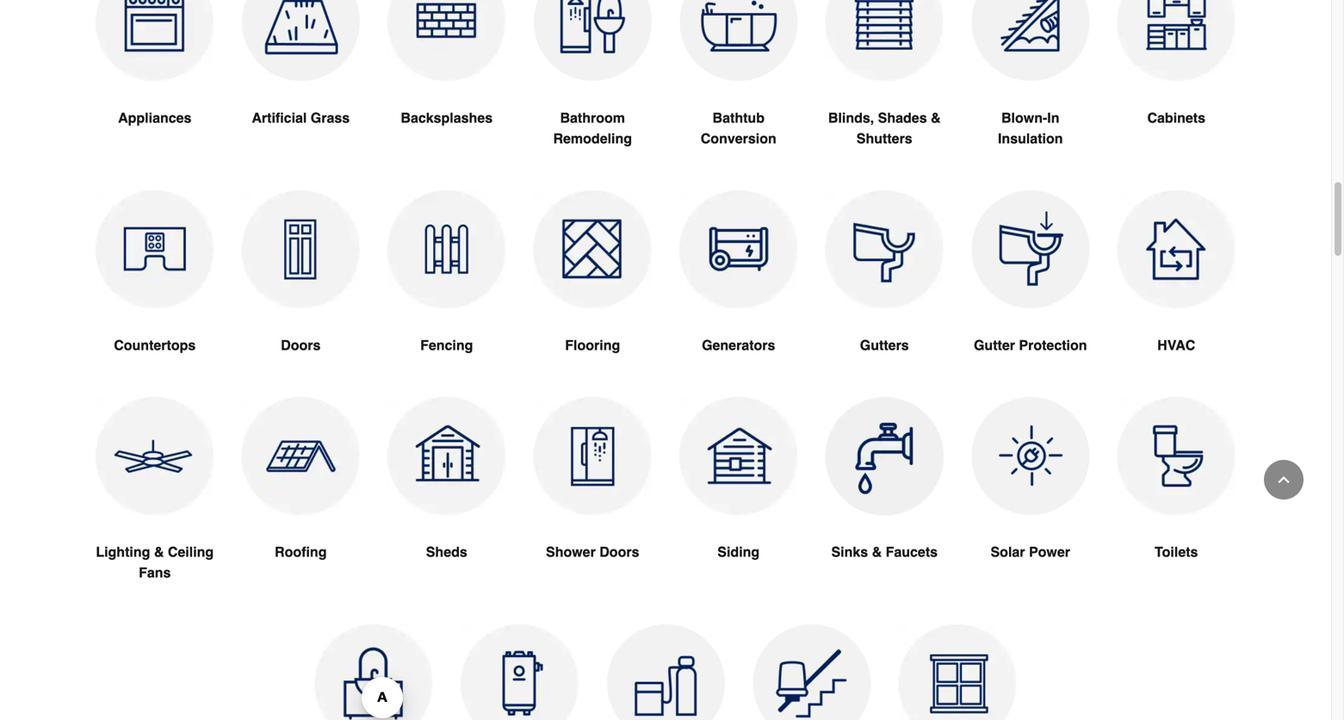 Task type: locate. For each thing, give the bounding box(es) containing it.
bathroom vanity icon. image
[[315, 624, 433, 720]]

doors
[[281, 337, 321, 353], [600, 544, 640, 560]]

& for lighting & ceiling fans
[[154, 544, 164, 560]]

in
[[1048, 110, 1060, 126]]

2 horizontal spatial &
[[931, 110, 941, 126]]

1 horizontal spatial doors
[[600, 544, 640, 560]]

solar power icon. image
[[972, 397, 1090, 515]]

lighting
[[96, 544, 150, 560]]

0 vertical spatial doors
[[281, 337, 321, 353]]

& right shades
[[931, 110, 941, 126]]

toilet icon. image
[[1118, 397, 1236, 515]]

bathtub
[[713, 110, 765, 126]]

gutter protection
[[974, 337, 1088, 353]]

blown-in insulation icon. image
[[972, 0, 1090, 81]]

a stair lift icon. image
[[753, 624, 871, 720]]

generators link
[[680, 190, 798, 397]]

cabinets link
[[1118, 0, 1236, 170]]

bathroom remodeling
[[553, 110, 632, 146]]

bathroom remodeling link
[[534, 0, 652, 190]]

shutters
[[857, 130, 913, 146]]

gutter
[[974, 337, 1016, 353]]

chevron up image
[[1276, 471, 1293, 488]]

hvac link
[[1118, 190, 1236, 397]]

sinks
[[832, 544, 868, 560]]

ceiling
[[168, 544, 214, 560]]

1 horizontal spatial &
[[872, 544, 882, 560]]

shower
[[546, 544, 596, 560]]

solar power
[[991, 544, 1071, 560]]

bathtub conversion link
[[680, 0, 798, 190]]

plank flooring icon. image
[[534, 190, 652, 309]]

kitchen cabinets icon. image
[[1118, 0, 1236, 81]]

a walk-in bathtub icon. image
[[680, 0, 798, 81]]

countertops
[[114, 337, 196, 353]]

fencing link
[[388, 190, 506, 397]]

lighting & ceiling fans
[[96, 544, 214, 580]]

countertop icon. image
[[96, 190, 214, 309]]

& inside lighting & ceiling fans
[[154, 544, 164, 560]]

single door icon. image
[[242, 190, 360, 309]]

& for sinks & faucets
[[872, 544, 882, 560]]

protection
[[1019, 337, 1088, 353]]

solar
[[991, 544, 1026, 560]]

bathroom
[[560, 110, 625, 126]]

0 horizontal spatial &
[[154, 544, 164, 560]]

gutter protection link
[[972, 190, 1090, 397]]

ceiling fan icon. image
[[96, 397, 214, 515]]

an artificial grass icon. image
[[242, 0, 360, 81]]

blown-in insulation
[[998, 110, 1064, 146]]

shower doors
[[546, 544, 640, 560]]

power
[[1029, 544, 1071, 560]]

blown-
[[1002, 110, 1048, 126]]

countertops link
[[96, 190, 214, 397]]

shower doors link
[[534, 397, 652, 604]]

gutters link
[[826, 190, 944, 397]]

artificial
[[252, 110, 307, 126]]

roof icon. image
[[242, 397, 360, 515]]

single oven range icon. image
[[96, 0, 214, 81]]

window blinds icon. image
[[826, 0, 944, 81]]

shed icon. image
[[388, 397, 506, 515]]

cabinets
[[1148, 110, 1206, 126]]

& inside the blinds, shades & shutters
[[931, 110, 941, 126]]

tile backsplash icon. image
[[388, 0, 506, 81]]

artificial grass
[[252, 110, 350, 126]]

hvac
[[1158, 337, 1196, 353]]

toilets
[[1155, 544, 1199, 560]]

grass
[[311, 110, 350, 126]]

& up fans
[[154, 544, 164, 560]]

doors link
[[242, 190, 360, 397]]

& right the sinks
[[872, 544, 882, 560]]

&
[[931, 110, 941, 126], [154, 544, 164, 560], [872, 544, 882, 560]]

lighting & ceiling fans link
[[96, 397, 214, 624]]

gutter protection icon. image
[[972, 190, 1090, 309]]

blinds, shades & shutters link
[[826, 0, 944, 190]]



Task type: describe. For each thing, give the bounding box(es) containing it.
blown-in insulation link
[[972, 0, 1090, 190]]

sheds
[[426, 544, 468, 560]]

sinks & faucets link
[[826, 397, 944, 604]]

faucets
[[886, 544, 938, 560]]

remodeling
[[553, 130, 632, 146]]

backsplashes
[[401, 110, 493, 126]]

picket fence icon. image
[[388, 190, 506, 309]]

gutter icon. image
[[826, 190, 944, 309]]

conversion
[[701, 130, 777, 146]]

scroll to top element
[[1265, 460, 1304, 500]]

icon of air circulation within a house. image
[[1118, 190, 1236, 309]]

insulation
[[998, 130, 1064, 146]]

appliances
[[118, 110, 192, 126]]

toilets link
[[1118, 397, 1236, 604]]

roofing link
[[242, 397, 360, 604]]

flooring
[[565, 337, 620, 353]]

backsplashes link
[[388, 0, 506, 170]]

roofing
[[275, 544, 327, 560]]

flooring link
[[534, 190, 652, 397]]

generator icon. image
[[680, 190, 798, 309]]

0 horizontal spatial doors
[[281, 337, 321, 353]]

faucet icon. image
[[826, 397, 944, 515]]

double shower with shower head icon. image
[[534, 397, 652, 515]]

solar power link
[[972, 397, 1090, 604]]

water heater icon. image
[[461, 624, 579, 720]]

generators
[[702, 337, 776, 353]]

fencing
[[420, 337, 473, 353]]

siding panels icon. image
[[680, 397, 798, 515]]

siding link
[[680, 397, 798, 604]]

blinds,
[[829, 110, 875, 126]]

siding
[[718, 544, 760, 560]]

appliances link
[[96, 0, 214, 170]]

bathtub conversion
[[701, 110, 777, 146]]

sheds link
[[388, 397, 506, 604]]

blinds, shades & shutters
[[829, 110, 941, 146]]

artificial grass link
[[242, 0, 360, 170]]

1 vertical spatial doors
[[600, 544, 640, 560]]

shower and pedestal lavatory icons. image
[[534, 0, 652, 81]]

gutters
[[860, 337, 909, 353]]

fans
[[139, 565, 171, 580]]

window icon. image
[[899, 624, 1017, 720]]

sinks & faucets
[[832, 544, 938, 560]]

water softener system icon. image
[[607, 624, 725, 720]]

shades
[[878, 110, 927, 126]]



Task type: vqa. For each thing, say whether or not it's contained in the screenshot.
1st Chicago-Brickyard Lowe's button
no



